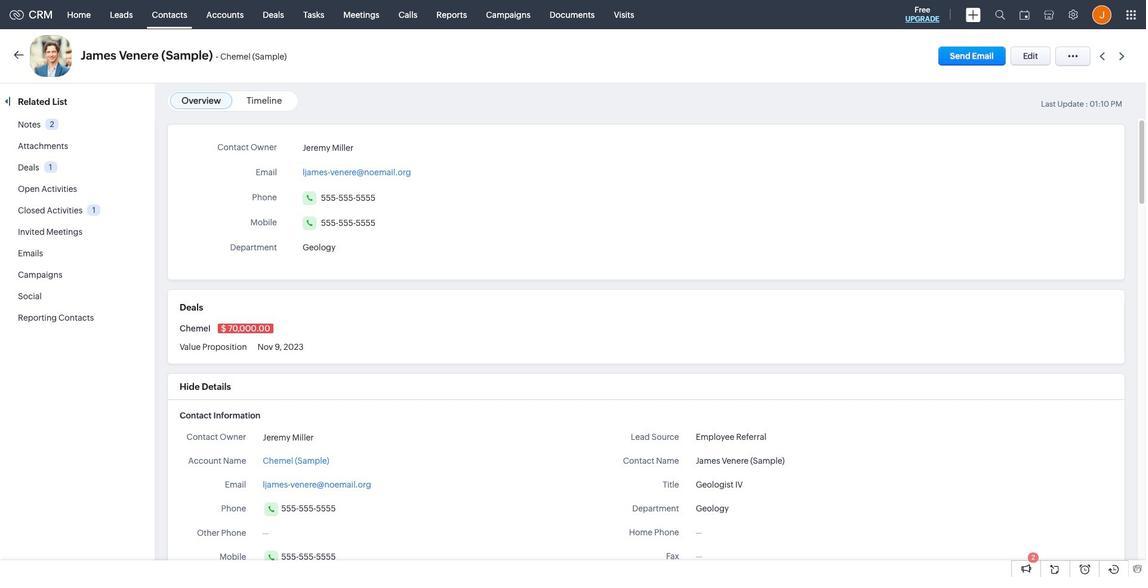 Task type: vqa. For each thing, say whether or not it's contained in the screenshot.
1st Currency
no



Task type: locate. For each thing, give the bounding box(es) containing it.
create menu image
[[966, 7, 981, 22]]

previous record image
[[1100, 52, 1105, 60]]

next record image
[[1119, 52, 1127, 60]]



Task type: describe. For each thing, give the bounding box(es) containing it.
profile element
[[1085, 0, 1119, 29]]

logo image
[[10, 10, 24, 19]]

create menu element
[[959, 0, 988, 29]]

calendar image
[[1020, 10, 1030, 19]]

profile image
[[1092, 5, 1112, 24]]

search image
[[995, 10, 1005, 20]]

search element
[[988, 0, 1012, 29]]



